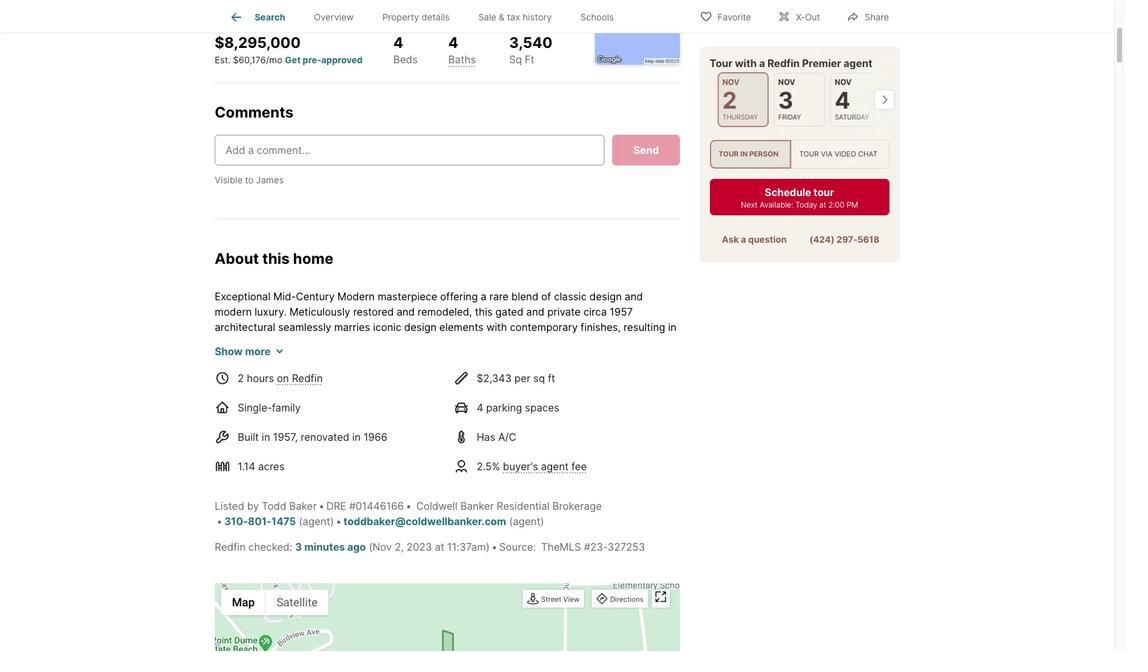 Task type: locate. For each thing, give the bounding box(es) containing it.
sq
[[509, 53, 522, 66]]

of-
[[405, 382, 419, 395]]

the down decking
[[568, 459, 584, 472]]

, left malibu at left
[[315, 4, 318, 17]]

redfin checked: 3 minutes ago (nov 2, 2023 at 11:37am) • source: themls # 23-327253
[[215, 541, 645, 554]]

5618
[[858, 233, 880, 244]]

Add a comment... text field
[[226, 143, 594, 158]]

in right built
[[262, 431, 270, 444]]

2 left hours
[[238, 372, 244, 385]]

1 horizontal spatial )
[[541, 515, 544, 528]]

1 vertical spatial #
[[584, 541, 591, 554]]

•
[[319, 500, 325, 513], [406, 500, 412, 513], [217, 515, 222, 528], [336, 515, 342, 528], [492, 541, 498, 554]]

1 horizontal spatial 3
[[779, 86, 794, 114]]

#
[[349, 500, 356, 513], [584, 541, 591, 554]]

agent down baker
[[303, 515, 330, 528]]

luxury.
[[255, 305, 287, 318]]

in left person
[[741, 149, 748, 158]]

0 horizontal spatial ,
[[315, 4, 318, 17]]

schools
[[581, 12, 614, 23]]

1 vertical spatial sun-
[[398, 398, 421, 410]]

) down the residential
[[541, 515, 544, 528]]

0 horizontal spatial on
[[277, 372, 289, 385]]

redfin down walls
[[292, 372, 323, 385]]

suite
[[359, 367, 382, 380]]

0 horizontal spatial this
[[262, 250, 290, 268]]

this inside exceptional mid-century modern masterpiece offering a rare blend of classic design and modern luxury. meticulously restored and remodeled, this gated and private circa 1957 architectural seamlessly marries iconic design elements with contemporary finishes, resulting in a residence that exudes timeless sophistication. open-concept floorplan with effortless flow and expansive walls of glass lead to inspired canyon views over an acre of meticulously landscaped grounds. primary suite sanctuary with fireplace and refined ensuite bath. gourmet kitchen with custom cabinetry and top-of-the-line appliances. sun-dappled dining room aerie. private guest house bedroom retreat. sun-soaked gym/pilates studio with panoramic views transforms a workout into an elevated experience. beautiful sparkling pool and spa with underground vault cover. outdoor cold plunge and shower. magical organic herb and vegetable garden set beneath the canopy of an epic eucalyptus tree. spacious decking with outdoor fireplace and bbq for entertaining, dining al fresco, or hanging out under the stars. vast green lawn for play. sonos sound system. a rare, serene oasis with unparalleled amenities, comfort, privacy, and land on cherished pt. dume.
[[475, 305, 493, 318]]

dining up 'panoramic'
[[583, 382, 612, 395]]

for right bbq
[[304, 459, 318, 472]]

4 for 4 parking spaces
[[477, 401, 484, 414]]

0 horizontal spatial (
[[299, 515, 303, 528]]

favorite button
[[689, 3, 762, 29]]

0 horizontal spatial 3
[[295, 541, 302, 554]]

0 horizontal spatial redfin
[[215, 541, 246, 554]]

1 horizontal spatial ,
[[353, 4, 356, 17]]

tour
[[710, 56, 733, 69], [719, 149, 739, 158], [800, 149, 820, 158]]

agent
[[844, 56, 873, 69], [541, 460, 569, 473], [303, 515, 330, 528], [513, 515, 541, 528]]

agent down decking
[[541, 460, 569, 473]]

entertaining,
[[321, 459, 382, 472]]

set
[[252, 444, 267, 456]]

# right dre
[[349, 500, 356, 513]]

# inside listed by todd baker • dre # 01446166 • coldwell banker residential brokerage • 310-801-1475 ( agent ) • toddbaker@coldwellbanker.com ( agent )
[[349, 500, 356, 513]]

and up landscaped
[[215, 351, 233, 364]]

&
[[499, 12, 505, 23]]

0 horizontal spatial )
[[330, 515, 334, 528]]

at down tour
[[820, 200, 827, 209]]

1 vertical spatial fireplace
[[215, 459, 257, 472]]

4 for 4 beds
[[393, 34, 403, 51]]

with down finishes,
[[568, 336, 589, 349]]

with up pool
[[551, 398, 572, 410]]

of right 'acre'
[[563, 351, 573, 364]]

0 vertical spatial for
[[304, 459, 318, 472]]

2 horizontal spatial nov
[[835, 77, 852, 86]]

0 horizontal spatial #
[[349, 500, 356, 513]]

1.14 acres
[[238, 460, 285, 473]]

3 nov from the left
[[835, 77, 852, 86]]

an
[[525, 351, 536, 364], [342, 413, 353, 426], [382, 444, 394, 456]]

nov 3 friday
[[779, 77, 802, 121]]

0 vertical spatial at
[[820, 200, 827, 209]]

( down the residential
[[509, 515, 513, 528]]

nov inside nov 2 thursday
[[723, 77, 740, 86]]

1 vertical spatial 2
[[238, 372, 244, 385]]

1 vertical spatial for
[[240, 474, 254, 487]]

meticulously
[[576, 351, 637, 364]]

fireplace down garden
[[215, 459, 257, 472]]

1957
[[610, 305, 633, 318]]

2023
[[407, 541, 432, 554]]

1 horizontal spatial on
[[300, 490, 312, 502]]

( down baker
[[299, 515, 303, 528]]

tour up nov 2 thursday
[[710, 56, 733, 69]]

serene
[[423, 474, 455, 487]]

1 vertical spatial views
[[628, 398, 656, 410]]

meticulously
[[290, 305, 350, 318]]

1 vertical spatial an
[[342, 413, 353, 426]]

4 inside 4 beds
[[393, 34, 403, 51]]

at right 2023
[[435, 541, 444, 554]]

1 vertical spatial to
[[378, 351, 388, 364]]

redfin for on
[[292, 372, 323, 385]]

1 vertical spatial at
[[435, 541, 444, 554]]

renovated
[[301, 431, 350, 444]]

at inside schedule tour next available: today at 2:00 pm
[[820, 200, 827, 209]]

0 vertical spatial redfin
[[768, 56, 800, 69]]

list box containing tour in person
[[710, 140, 890, 168]]

0 vertical spatial an
[[525, 351, 536, 364]]

3 left minutes
[[295, 541, 302, 554]]

1 vertical spatial design
[[404, 321, 437, 334]]

310-
[[224, 515, 248, 528]]

and up contemporary
[[527, 305, 545, 318]]

fresco,
[[428, 459, 461, 472]]

beneath
[[270, 444, 309, 456]]

redfin down 310-
[[215, 541, 246, 554]]

outdoor
[[338, 428, 378, 441]]

on right hours
[[277, 372, 289, 385]]

century
[[296, 290, 335, 303]]

under
[[537, 459, 565, 472]]

gym/pilates
[[459, 398, 515, 410]]

0 vertical spatial design
[[590, 290, 622, 303]]

or
[[464, 459, 474, 472]]

plunge
[[404, 428, 437, 441]]

with down the hanging
[[486, 474, 507, 487]]

1 vertical spatial on
[[300, 490, 312, 502]]

listed by todd baker • dre # 01446166 • coldwell banker residential brokerage • 310-801-1475 ( agent ) • toddbaker@coldwellbanker.com ( agent )
[[215, 500, 602, 528]]

an right into
[[342, 413, 353, 426]]

1 horizontal spatial nov
[[779, 77, 796, 86]]

0 horizontal spatial 2
[[238, 372, 244, 385]]

magical
[[501, 428, 538, 441]]

malibu ,
[[321, 4, 358, 17]]

2.5%
[[477, 460, 500, 473]]

2 vertical spatial redfin
[[215, 541, 246, 554]]

1 vertical spatial dining
[[385, 459, 414, 472]]

1 horizontal spatial this
[[475, 305, 493, 318]]

thursday
[[723, 113, 759, 121]]

nov up thursday
[[723, 77, 740, 86]]

list box
[[710, 140, 890, 168]]

• down dre
[[336, 515, 342, 528]]

0 vertical spatial #
[[349, 500, 356, 513]]

menu bar containing map
[[221, 590, 329, 616]]

top-
[[385, 382, 405, 395]]

gated
[[496, 305, 524, 318]]

0 vertical spatial dining
[[583, 382, 612, 395]]

4 parking spaces
[[477, 401, 560, 414]]

pool
[[552, 413, 573, 426]]

in right resulting
[[668, 321, 677, 334]]

overview
[[314, 12, 354, 23]]

• left dre
[[319, 500, 325, 513]]

# right the themls
[[584, 541, 591, 554]]

tab list containing search
[[215, 0, 639, 33]]

ask
[[723, 233, 740, 244]]

this left home
[[262, 250, 290, 268]]

• up toddbaker@coldwellbanker.com
[[406, 500, 412, 513]]

privacy,
[[215, 490, 253, 502]]

0 horizontal spatial to
[[245, 175, 254, 185]]

ask a question link
[[723, 233, 787, 244]]

1 nov from the left
[[723, 77, 740, 86]]

overview tab
[[300, 2, 368, 33]]

architectural
[[215, 321, 275, 334]]

0 vertical spatial 3
[[779, 86, 794, 114]]

0 horizontal spatial an
[[342, 413, 353, 426]]

history
[[523, 12, 552, 23]]

4 inside 4 baths
[[449, 34, 458, 51]]

0 vertical spatial sun-
[[517, 382, 540, 395]]

2 up tour in person
[[723, 86, 738, 114]]

• left 310-
[[217, 515, 222, 528]]

1 horizontal spatial 2
[[723, 86, 738, 114]]

with up nov 2 thursday
[[736, 56, 757, 69]]

schedule tour next available: today at 2:00 pm
[[741, 186, 859, 209]]

outdoor
[[612, 444, 650, 456]]

sun- down of-
[[398, 398, 421, 410]]

4 left next icon
[[835, 86, 851, 114]]

None button
[[718, 72, 769, 127], [774, 72, 826, 126], [831, 72, 882, 126], [718, 72, 769, 127], [774, 72, 826, 126], [831, 72, 882, 126]]

tour left person
[[719, 149, 739, 158]]

private
[[548, 305, 581, 318]]

with up concept
[[487, 321, 507, 334]]

single-family
[[238, 401, 301, 414]]

0 vertical spatial on
[[277, 372, 289, 385]]

on down sonos
[[300, 490, 312, 502]]

1 horizontal spatial for
[[304, 459, 318, 472]]

an down the cold
[[382, 444, 394, 456]]

0 horizontal spatial sun-
[[398, 398, 421, 410]]

dining down epic
[[385, 459, 414, 472]]

nov inside the nov 4 saturday
[[835, 77, 852, 86]]

of down outdoor
[[369, 444, 379, 456]]

1 horizontal spatial sun-
[[517, 382, 540, 395]]

4 down appliances.
[[477, 401, 484, 414]]

0 horizontal spatial views
[[470, 351, 498, 364]]

room
[[615, 382, 640, 395]]

nov down "premier"
[[835, 77, 852, 86]]

design up sophistication.
[[404, 321, 437, 334]]

, left 90265
[[353, 4, 356, 17]]

with up guest
[[253, 382, 274, 395]]

1 vertical spatial this
[[475, 305, 493, 318]]

seamlessly
[[278, 321, 331, 334]]

$60,176
[[233, 55, 266, 65]]

3 minutes ago link
[[295, 541, 366, 554], [295, 541, 366, 554]]

2 ) from the left
[[541, 515, 544, 528]]

0 vertical spatial 2
[[723, 86, 738, 114]]

3 down tour with a redfin premier agent
[[779, 86, 794, 114]]

1 vertical spatial redfin
[[292, 372, 323, 385]]

get
[[285, 55, 301, 65]]

menu bar
[[221, 590, 329, 616]]

0 vertical spatial fireplace
[[459, 367, 501, 380]]

4 for 4 baths
[[449, 34, 458, 51]]

rare
[[490, 290, 509, 303]]

this down rare
[[475, 305, 493, 318]]

) down dre
[[330, 515, 334, 528]]

this
[[262, 250, 290, 268], [475, 305, 493, 318]]

1 horizontal spatial at
[[820, 200, 827, 209]]

2
[[723, 86, 738, 114], [238, 372, 244, 385]]

in
[[741, 149, 748, 158], [668, 321, 677, 334], [262, 431, 270, 444], [352, 431, 361, 444]]

nov for 4
[[835, 77, 852, 86]]

0 horizontal spatial dining
[[385, 459, 414, 472]]

2 inside nov 2 thursday
[[723, 86, 738, 114]]

fireplace up appliances.
[[459, 367, 501, 380]]

4 up beds
[[393, 34, 403, 51]]

sun- up studio
[[517, 382, 540, 395]]

cherished
[[315, 490, 362, 502]]

tab list
[[215, 0, 639, 33]]

0 vertical spatial this
[[262, 250, 290, 268]]

0 horizontal spatial the
[[312, 444, 328, 456]]

0 horizontal spatial fireplace
[[215, 459, 257, 472]]

0 vertical spatial the
[[312, 444, 328, 456]]

an up refined on the bottom
[[525, 351, 536, 364]]

1 vertical spatial the
[[568, 459, 584, 472]]

1 horizontal spatial to
[[378, 351, 388, 364]]

design
[[590, 290, 622, 303], [404, 321, 437, 334]]

views down aerie.
[[628, 398, 656, 410]]

sale & tax history
[[478, 12, 552, 23]]

0 horizontal spatial nov
[[723, 77, 740, 86]]

spaces
[[525, 401, 560, 414]]

schedule
[[766, 186, 812, 198]]

with up the stars.
[[588, 444, 609, 456]]

parking
[[486, 401, 522, 414]]

nov inside 'nov 3 friday'
[[779, 77, 796, 86]]

1 horizontal spatial (
[[509, 515, 513, 528]]

on inside exceptional mid-century modern masterpiece offering a rare blend of classic design and modern luxury. meticulously restored and remodeled, this gated and private circa 1957 architectural seamlessly marries iconic design elements with contemporary finishes, resulting in a residence that exudes timeless sophistication. open-concept floorplan with effortless flow and expansive walls of glass lead to inspired canyon views over an acre of meticulously landscaped grounds. primary suite sanctuary with fireplace and refined ensuite bath. gourmet kitchen with custom cabinetry and top-of-the-line appliances. sun-dappled dining room aerie. private guest house bedroom retreat. sun-soaked gym/pilates studio with panoramic views transforms a workout into an elevated experience. beautiful sparkling pool and spa with underground vault cover. outdoor cold plunge and shower. magical organic herb and vegetable garden set beneath the canopy of an epic eucalyptus tree. spacious decking with outdoor fireplace and bbq for entertaining, dining al fresco, or hanging out under the stars. vast green lawn for play. sonos sound system. a rare, serene oasis with unparalleled amenities, comfort, privacy, and land on cherished pt. dume.
[[300, 490, 312, 502]]

cold
[[381, 428, 401, 441]]

• left source:
[[492, 541, 498, 554]]

design up "circa"
[[590, 290, 622, 303]]

297-
[[837, 233, 858, 244]]

801-
[[248, 515, 272, 528]]

glass
[[327, 351, 352, 364]]

tour left via
[[800, 149, 820, 158]]

redfin
[[768, 56, 800, 69], [292, 372, 323, 385], [215, 541, 246, 554]]

video
[[835, 149, 857, 158]]

1 horizontal spatial an
[[382, 444, 394, 456]]

2 horizontal spatial redfin
[[768, 56, 800, 69]]

nov for 2
[[723, 77, 740, 86]]

nov down tour with a redfin premier agent
[[779, 77, 796, 86]]

4 up the baths on the top
[[449, 34, 458, 51]]

bbq
[[280, 459, 302, 472]]

ensuite
[[562, 367, 597, 380]]

90265
[[376, 4, 407, 17]]

and down over
[[504, 367, 522, 380]]

floorplan
[[523, 336, 565, 349]]

sonos
[[282, 474, 312, 487]]

redfin up 'nov 3 friday'
[[768, 56, 800, 69]]

to right lead
[[378, 351, 388, 364]]

views down concept
[[470, 351, 498, 364]]

rd
[[302, 4, 315, 17]]

baths
[[449, 53, 476, 66]]

to left james
[[245, 175, 254, 185]]

0 horizontal spatial at
[[435, 541, 444, 554]]

4 baths
[[449, 34, 476, 66]]

1 horizontal spatial redfin
[[292, 372, 323, 385]]

for down 1.14
[[240, 474, 254, 487]]

2 nov from the left
[[779, 77, 796, 86]]

the down cover.
[[312, 444, 328, 456]]

street
[[541, 595, 562, 604]]

the-
[[419, 382, 440, 395]]

agent right "premier"
[[844, 56, 873, 69]]



Task type: vqa. For each thing, say whether or not it's contained in the screenshot.
Redfin to the middle
yes



Task type: describe. For each thing, give the bounding box(es) containing it.
3,540
[[509, 34, 553, 51]]

1 vertical spatial 3
[[295, 541, 302, 554]]

1.14
[[238, 460, 255, 473]]

expansive
[[236, 351, 284, 364]]

effortless
[[592, 336, 638, 349]]

and up play. on the left
[[259, 459, 278, 472]]

1 horizontal spatial dining
[[583, 382, 612, 395]]

comfort,
[[624, 474, 665, 487]]

dre
[[326, 500, 346, 513]]

stars.
[[587, 459, 614, 472]]

1 ) from the left
[[330, 515, 334, 528]]

guest
[[251, 398, 279, 410]]

0 horizontal spatial design
[[404, 321, 437, 334]]

into
[[321, 413, 339, 426]]

1966
[[364, 431, 388, 444]]

1 horizontal spatial fireplace
[[459, 367, 501, 380]]

next image
[[875, 89, 895, 109]]

3 inside 'nov 3 friday'
[[779, 86, 794, 114]]

malibu
[[321, 4, 353, 17]]

masterpiece
[[378, 290, 438, 303]]

nov for 3
[[779, 77, 796, 86]]

1 horizontal spatial design
[[590, 290, 622, 303]]

vast
[[617, 459, 638, 472]]

redfin for a
[[768, 56, 800, 69]]

bath.
[[600, 367, 625, 380]]

residential
[[497, 500, 550, 513]]

ft
[[525, 53, 535, 66]]

workout
[[279, 413, 318, 426]]

and up eucalyptus
[[440, 428, 458, 441]]

built in 1957, renovated in 1966
[[238, 431, 388, 444]]

1 horizontal spatial the
[[568, 459, 584, 472]]

map entry image
[[595, 0, 680, 64]]

2 ( from the left
[[509, 515, 513, 528]]

4 beds
[[393, 34, 418, 66]]

1 horizontal spatial #
[[584, 541, 591, 554]]

visible to james
[[215, 175, 284, 185]]

2:00
[[829, 200, 845, 209]]

green
[[641, 459, 668, 472]]

sale & tax history tab
[[464, 2, 566, 33]]

1 ( from the left
[[299, 515, 303, 528]]

aerie.
[[642, 382, 669, 395]]

classic
[[554, 290, 587, 303]]

of right blend
[[542, 290, 551, 303]]

of down exudes
[[314, 351, 324, 364]]

circa
[[584, 305, 607, 318]]

map region
[[86, 468, 740, 651]]

2 horizontal spatial an
[[525, 351, 536, 364]]

out
[[519, 459, 534, 472]]

tree.
[[475, 444, 498, 456]]

mid-
[[273, 290, 296, 303]]

more
[[245, 345, 271, 358]]

0 vertical spatial views
[[470, 351, 498, 364]]

1 , from the left
[[315, 4, 318, 17]]

retreat.
[[360, 398, 395, 410]]

cabinetry
[[315, 382, 361, 395]]

show
[[215, 345, 243, 358]]

23-
[[591, 541, 608, 554]]

ago
[[347, 541, 366, 554]]

james
[[256, 175, 284, 185]]

via
[[822, 149, 833, 158]]

sanctuary
[[385, 367, 433, 380]]

$8,295,000 est. $60,176 /mo get pre-approved
[[215, 34, 363, 65]]

in left 1966
[[352, 431, 361, 444]]

fee
[[572, 460, 587, 473]]

327253
[[608, 541, 645, 554]]

chat
[[859, 149, 878, 158]]

and down play. on the left
[[255, 490, 273, 502]]

rare,
[[398, 474, 420, 487]]

map
[[232, 596, 255, 609]]

01446166
[[356, 500, 404, 513]]

today
[[796, 200, 818, 209]]

play.
[[256, 474, 279, 487]]

tour with a redfin premier agent
[[710, 56, 873, 69]]

0 horizontal spatial for
[[240, 474, 254, 487]]

private
[[215, 398, 248, 410]]

tour for tour in person
[[719, 149, 739, 158]]

ask a question
[[723, 233, 787, 244]]

iconic
[[373, 321, 402, 334]]

nov 2 thursday
[[723, 77, 759, 121]]

to inside exceptional mid-century modern masterpiece offering a rare blend of classic design and modern luxury. meticulously restored and remodeled, this gated and private circa 1957 architectural seamlessly marries iconic design elements with contemporary finishes, resulting in a residence that exudes timeless sophistication. open-concept floorplan with effortless flow and expansive walls of glass lead to inspired canyon views over an acre of meticulously landscaped grounds. primary suite sanctuary with fireplace and refined ensuite bath. gourmet kitchen with custom cabinetry and top-of-the-line appliances. sun-dappled dining room aerie. private guest house bedroom retreat. sun-soaked gym/pilates studio with panoramic views transforms a workout into an elevated experience. beautiful sparkling pool and spa with underground vault cover. outdoor cold plunge and shower. magical organic herb and vegetable garden set beneath the canopy of an epic eucalyptus tree. spacious decking with outdoor fireplace and bbq for entertaining, dining al fresco, or hanging out under the stars. vast green lawn for play. sonos sound system. a rare, serene oasis with unparalleled amenities, comfort, privacy, and land on cherished pt. dume.
[[378, 351, 388, 364]]

land
[[276, 490, 297, 502]]

view
[[564, 595, 580, 604]]

property details tab
[[368, 2, 464, 33]]

with right the spa on the right bottom
[[617, 413, 637, 426]]

premier
[[803, 56, 842, 69]]

cover.
[[306, 428, 335, 441]]

and up herb on the bottom right of the page
[[575, 413, 594, 426]]

saturday
[[835, 113, 870, 121]]

details
[[422, 12, 450, 23]]

agent down the residential
[[513, 515, 541, 528]]

that
[[274, 336, 293, 349]]

$2,343 per sq ft
[[477, 372, 555, 385]]

/mo
[[266, 55, 283, 65]]

2 , from the left
[[353, 4, 356, 17]]

canyon
[[432, 351, 467, 364]]

approved
[[321, 55, 363, 65]]

with up line
[[436, 367, 456, 380]]

and down suite
[[364, 382, 382, 395]]

pre-
[[303, 55, 321, 65]]

vault
[[280, 428, 303, 441]]

custom
[[277, 382, 312, 395]]

oasis
[[458, 474, 483, 487]]

search link
[[229, 10, 285, 25]]

310-801-1475 link
[[224, 515, 296, 528]]

tour for tour with a redfin premier agent
[[710, 56, 733, 69]]

and down the spa on the right bottom
[[605, 428, 623, 441]]

and up 1957
[[625, 290, 643, 303]]

refined
[[525, 367, 559, 380]]

exceptional
[[215, 290, 271, 303]]

send button
[[613, 135, 680, 166]]

line
[[440, 382, 457, 395]]

0 vertical spatial to
[[245, 175, 254, 185]]

acre
[[539, 351, 560, 364]]

tour for tour via video chat
[[800, 149, 820, 158]]

underground
[[215, 428, 277, 441]]

visible
[[215, 175, 243, 185]]

epic
[[396, 444, 417, 456]]

modern
[[338, 290, 375, 303]]

2 vertical spatial an
[[382, 444, 394, 456]]

2 hours on redfin
[[238, 372, 323, 385]]

in inside exceptional mid-century modern masterpiece offering a rare blend of classic design and modern luxury. meticulously restored and remodeled, this gated and private circa 1957 architectural seamlessly marries iconic design elements with contemporary finishes, resulting in a residence that exudes timeless sophistication. open-concept floorplan with effortless flow and expansive walls of glass lead to inspired canyon views over an acre of meticulously landscaped grounds. primary suite sanctuary with fireplace and refined ensuite bath. gourmet kitchen with custom cabinetry and top-of-the-line appliances. sun-dappled dining room aerie. private guest house bedroom retreat. sun-soaked gym/pilates studio with panoramic views transforms a workout into an elevated experience. beautiful sparkling pool and spa with underground vault cover. outdoor cold plunge and shower. magical organic herb and vegetable garden set beneath the canopy of an epic eucalyptus tree. spacious decking with outdoor fireplace and bbq for entertaining, dining al fresco, or hanging out under the stars. vast green lawn for play. sonos sound system. a rare, serene oasis with unparalleled amenities, comfort, privacy, and land on cherished pt. dume.
[[668, 321, 677, 334]]

residence
[[223, 336, 271, 349]]

4 inside the nov 4 saturday
[[835, 86, 851, 114]]

satellite
[[277, 596, 318, 609]]

1 horizontal spatial views
[[628, 398, 656, 410]]

11:37am)
[[447, 541, 490, 554]]

schools tab
[[566, 2, 629, 33]]

and down masterpiece
[[397, 305, 415, 318]]

dappled
[[540, 382, 580, 395]]



